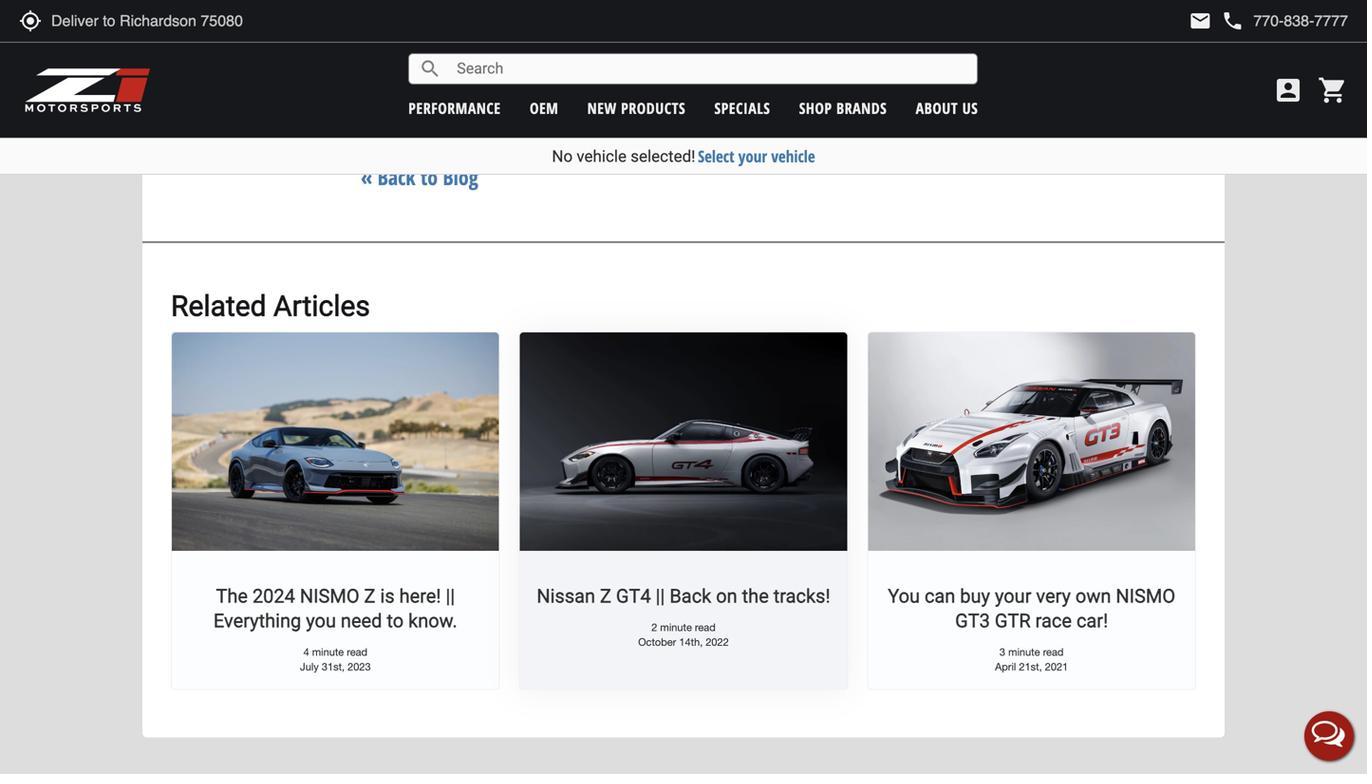 Task type: vqa. For each thing, say whether or not it's contained in the screenshot.
THE NISSAN
yes



Task type: locate. For each thing, give the bounding box(es) containing it.
the left tracks!
[[742, 585, 769, 607]]

0 horizontal spatial nismo
[[300, 585, 360, 607]]

brands
[[837, 98, 887, 118]]

no
[[552, 147, 573, 166]]

2021
[[1046, 661, 1069, 673]]

back up 2 minute read october 14th, 2022
[[670, 585, 712, 607]]

on
[[470, 36, 486, 56], [716, 585, 738, 607]]

phone link
[[1222, 9, 1349, 32]]

0 horizontal spatial z
[[364, 585, 376, 607]]

your right submit
[[653, 36, 681, 56]]

0 vertical spatial on
[[470, 36, 486, 56]]

Search search field
[[442, 54, 978, 84]]

read for is
[[347, 646, 368, 658]]

read inside 3 minute read april 21st, 2021
[[1044, 646, 1064, 658]]

own
[[1076, 585, 1112, 607]]

your inside you can buy your very own nismo gt3 gtr race car!
[[995, 585, 1032, 607]]

2 horizontal spatial your
[[995, 585, 1032, 607]]

on inside for media inquiries on the z1 600r, please submit your questions and requests to: marketing@z1motorsports.com
[[470, 36, 486, 56]]

oem link
[[530, 98, 559, 118]]

to left blog
[[421, 163, 438, 191]]

nissan
[[537, 585, 596, 607]]

|| right gt4 on the left of page
[[656, 585, 665, 607]]

2 z from the left
[[600, 585, 612, 607]]

performance link
[[409, 98, 501, 118]]

minute up 31st,
[[312, 646, 344, 658]]

july
[[300, 661, 319, 673]]

1 horizontal spatial to
[[421, 163, 438, 191]]

minute up 21st,
[[1009, 646, 1041, 658]]

1 horizontal spatial nismo
[[1116, 585, 1176, 607]]

1 vertical spatial to
[[387, 610, 404, 632]]

0 horizontal spatial the
[[489, 36, 509, 56]]

1 horizontal spatial back
[[670, 585, 712, 607]]

nismo
[[300, 585, 360, 607], [1116, 585, 1176, 607]]

account_box
[[1274, 75, 1304, 105]]

0 horizontal spatial read
[[347, 646, 368, 658]]

on up 2022
[[716, 585, 738, 607]]

read up 2022
[[695, 621, 716, 633]]

can
[[925, 585, 956, 607]]

the left z1
[[489, 36, 509, 56]]

nismo inside you can buy your very own nismo gt3 gtr race car!
[[1116, 585, 1176, 607]]

april
[[996, 661, 1017, 673]]

us
[[963, 98, 979, 118]]

2 || from the left
[[656, 585, 665, 607]]

vehicle right no
[[577, 147, 627, 166]]

|| inside the 2024 nismo z is here! || everything you need to know.
[[446, 585, 455, 607]]

4
[[304, 646, 309, 658]]

0 horizontal spatial your
[[653, 36, 681, 56]]

1 horizontal spatial ||
[[656, 585, 665, 607]]

you
[[888, 585, 920, 607]]

your up the gtr
[[995, 585, 1032, 607]]

z1 motorsports logo image
[[24, 66, 151, 114]]

0 horizontal spatial vehicle
[[577, 147, 627, 166]]

vehicle down "shop" at top
[[772, 145, 816, 167]]

minute inside 4 minute read july 31st, 2023
[[312, 646, 344, 658]]

about
[[916, 98, 959, 118]]

inquiries
[[415, 36, 467, 56]]

||
[[446, 585, 455, 607], [656, 585, 665, 607]]

please
[[567, 36, 605, 56]]

minute inside 2 minute read october 14th, 2022
[[661, 621, 692, 633]]

vehicle inside no vehicle selected! select your vehicle
[[577, 147, 627, 166]]

read up 2021
[[1044, 646, 1064, 658]]

1 horizontal spatial the
[[742, 585, 769, 607]]

on right inquiries
[[470, 36, 486, 56]]

31st,
[[322, 661, 345, 673]]

shopping_cart
[[1318, 75, 1349, 105]]

z inside the 2024 nismo z is here! || everything you need to know.
[[364, 585, 376, 607]]

marketing@z1motorsports.com
[[351, 59, 539, 80]]

3
[[1000, 646, 1006, 658]]

read
[[695, 621, 716, 633], [347, 646, 368, 658], [1044, 646, 1064, 658]]

1 vertical spatial your
[[739, 145, 768, 167]]

read up 2023
[[347, 646, 368, 658]]

0 vertical spatial the
[[489, 36, 509, 56]]

z left gt4 on the left of page
[[600, 585, 612, 607]]

1 horizontal spatial z
[[600, 585, 612, 607]]

600r,
[[530, 36, 563, 56]]

marketing@z1motorsports.com link
[[351, 59, 539, 80]]

2 minute read october 14th, 2022
[[639, 621, 729, 648]]

gt4
[[616, 585, 651, 607]]

minute inside 3 minute read april 21st, 2021
[[1009, 646, 1041, 658]]

the
[[216, 585, 248, 607]]

you
[[306, 610, 336, 632]]

your right the select
[[739, 145, 768, 167]]

to
[[421, 163, 438, 191], [387, 610, 404, 632]]

nismo right own
[[1116, 585, 1176, 607]]

nismo up you
[[300, 585, 360, 607]]

0 vertical spatial back
[[378, 163, 416, 191]]

2 vertical spatial your
[[995, 585, 1032, 607]]

2 horizontal spatial read
[[1044, 646, 1064, 658]]

questions
[[684, 36, 742, 56]]

read inside 2 minute read october 14th, 2022
[[695, 621, 716, 633]]

2 horizontal spatial minute
[[1009, 646, 1041, 658]]

0 horizontal spatial ||
[[446, 585, 455, 607]]

mail phone
[[1190, 9, 1245, 32]]

the
[[489, 36, 509, 56], [742, 585, 769, 607]]

1 horizontal spatial on
[[716, 585, 738, 607]]

the 2024 nismo z is here! || everything you need to know. link
[[214, 585, 458, 632]]

0 horizontal spatial minute
[[312, 646, 344, 658]]

1 nismo from the left
[[300, 585, 360, 607]]

0 horizontal spatial to
[[387, 610, 404, 632]]

0 horizontal spatial on
[[470, 36, 486, 56]]

1 horizontal spatial read
[[695, 621, 716, 633]]

1 || from the left
[[446, 585, 455, 607]]

1 horizontal spatial minute
[[661, 621, 692, 633]]

your
[[653, 36, 681, 56], [739, 145, 768, 167], [995, 585, 1032, 607]]

1 z from the left
[[364, 585, 376, 607]]

1 horizontal spatial vehicle
[[772, 145, 816, 167]]

read inside 4 minute read july 31st, 2023
[[347, 646, 368, 658]]

« back to blog link
[[351, 158, 488, 196]]

no vehicle selected! select your vehicle
[[552, 145, 816, 167]]

related articles
[[171, 289, 370, 323]]

very
[[1037, 585, 1071, 607]]

you can buy your very own nismo gt3 gtr race car!
[[888, 585, 1176, 632]]

|| right here! at the bottom left of page
[[446, 585, 455, 607]]

minute up 14th,
[[661, 621, 692, 633]]

read for back
[[695, 621, 716, 633]]

nismo inside the 2024 nismo z is here! || everything you need to know.
[[300, 585, 360, 607]]

back
[[378, 163, 416, 191], [670, 585, 712, 607]]

0 horizontal spatial back
[[378, 163, 416, 191]]

articles
[[274, 289, 370, 323]]

submit
[[608, 36, 650, 56]]

back right «
[[378, 163, 416, 191]]

select your vehicle link
[[698, 145, 816, 167]]

minute for z
[[312, 646, 344, 658]]

z
[[364, 585, 376, 607], [600, 585, 612, 607]]

2 nismo from the left
[[1116, 585, 1176, 607]]

new
[[588, 98, 617, 118]]

select
[[698, 145, 735, 167]]

2024
[[253, 585, 295, 607]]

1 vertical spatial the
[[742, 585, 769, 607]]

minute
[[661, 621, 692, 633], [312, 646, 344, 658], [1009, 646, 1041, 658]]

nissan z gt4 || back on the tracks! image
[[520, 333, 848, 551]]

1 vertical spatial back
[[670, 585, 712, 607]]

z left is
[[364, 585, 376, 607]]

nissan z gt4 || back on the tracks! link
[[537, 585, 831, 607]]

selected!
[[631, 147, 696, 166]]

performance
[[409, 98, 501, 118]]

0 vertical spatial your
[[653, 36, 681, 56]]

know.
[[409, 610, 458, 632]]

to down is
[[387, 610, 404, 632]]

blog
[[443, 163, 479, 191]]



Task type: describe. For each thing, give the bounding box(es) containing it.
october
[[639, 636, 677, 648]]

4 minute read july 31st, 2023
[[300, 646, 371, 673]]

your inside for media inquiries on the z1 600r, please submit your questions and requests to: marketing@z1motorsports.com
[[653, 36, 681, 56]]

buy
[[961, 585, 991, 607]]

is
[[380, 585, 395, 607]]

shopping_cart link
[[1314, 75, 1349, 105]]

read for very
[[1044, 646, 1064, 658]]

1 horizontal spatial your
[[739, 145, 768, 167]]

need
[[341, 610, 382, 632]]

2023
[[348, 661, 371, 673]]

and
[[745, 36, 768, 56]]

car!
[[1077, 610, 1109, 632]]

for
[[351, 36, 370, 56]]

nissan z gt4 || back on the tracks!
[[537, 585, 831, 607]]

3 minute read april 21st, 2021
[[996, 646, 1069, 673]]

tracks!
[[774, 585, 831, 607]]

related
[[171, 289, 267, 323]]

you can buy your very own nismo gt3 gtr race car! link
[[888, 585, 1176, 632]]

requests
[[772, 36, 822, 56]]

1 vertical spatial on
[[716, 585, 738, 607]]

14th,
[[680, 636, 703, 648]]

2022
[[706, 636, 729, 648]]

about us link
[[916, 98, 979, 118]]

for media inquiries on the z1 600r, please submit your questions and requests to: marketing@z1motorsports.com
[[351, 36, 843, 80]]

21st,
[[1020, 661, 1043, 673]]

2
[[652, 621, 658, 633]]

race
[[1036, 610, 1072, 632]]

phone
[[1222, 9, 1245, 32]]

z1
[[513, 36, 526, 56]]

shop
[[800, 98, 833, 118]]

specials link
[[715, 98, 771, 118]]

you can buy your very own nismo gt3 gtr race car! image
[[869, 333, 1196, 551]]

search
[[419, 57, 442, 80]]

my_location
[[19, 9, 42, 32]]

the 2024 nismo z is here! || everything you need to know.
[[214, 585, 458, 632]]

new products link
[[588, 98, 686, 118]]

« back to blog
[[361, 163, 479, 191]]

minute for your
[[1009, 646, 1041, 658]]

new products
[[588, 98, 686, 118]]

everything
[[214, 610, 301, 632]]

oem
[[530, 98, 559, 118]]

media
[[374, 36, 411, 56]]

0 vertical spatial to
[[421, 163, 438, 191]]

mail link
[[1190, 9, 1212, 32]]

about us
[[916, 98, 979, 118]]

here!
[[400, 585, 441, 607]]

the inside for media inquiries on the z1 600r, please submit your questions and requests to: marketing@z1motorsports.com
[[489, 36, 509, 56]]

account_box link
[[1269, 75, 1309, 105]]

the 2024 nismo z is here! || everything you need to know. image
[[172, 333, 499, 551]]

shop brands
[[800, 98, 887, 118]]

specials
[[715, 98, 771, 118]]

minute for ||
[[661, 621, 692, 633]]

to inside the 2024 nismo z is here! || everything you need to know.
[[387, 610, 404, 632]]

mail
[[1190, 9, 1212, 32]]

gtr
[[995, 610, 1031, 632]]

products
[[621, 98, 686, 118]]

«
[[361, 163, 373, 191]]

gt3
[[956, 610, 991, 632]]

to:
[[826, 36, 843, 56]]

shop brands link
[[800, 98, 887, 118]]



